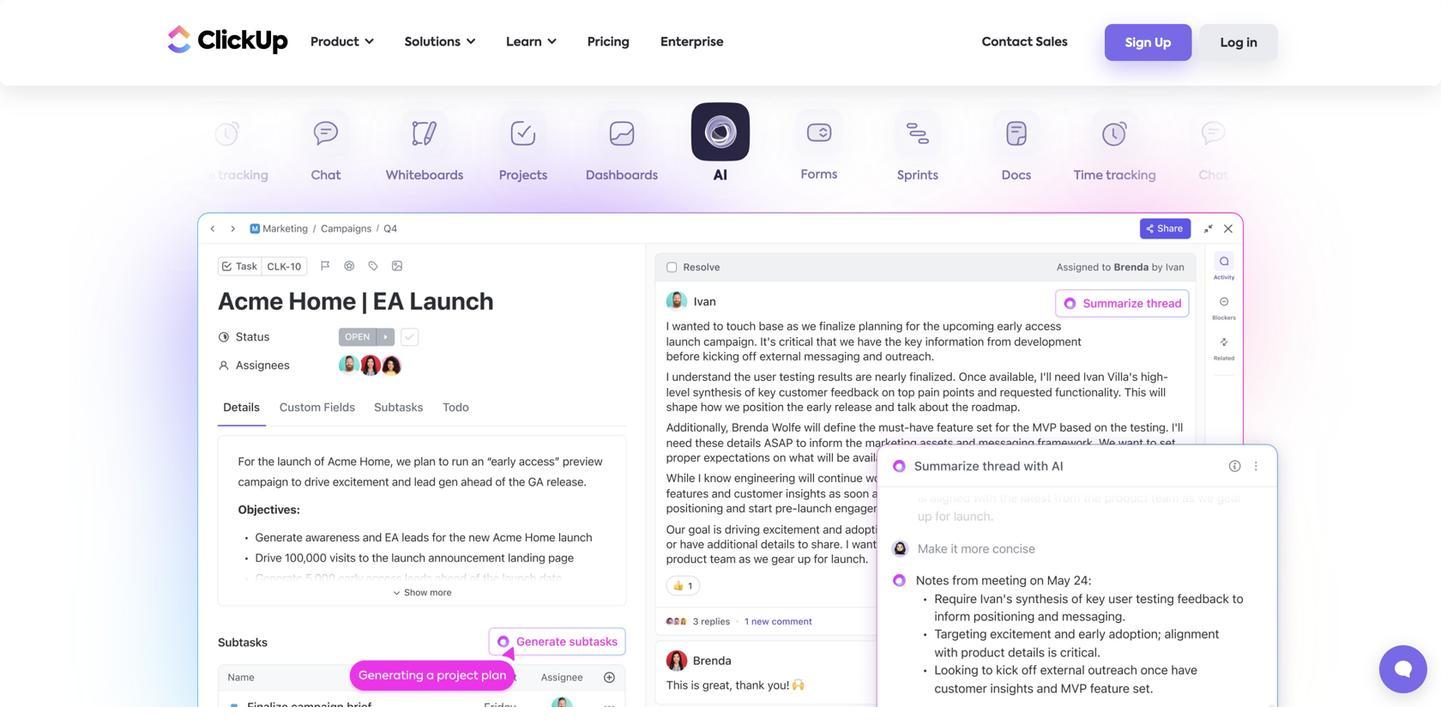 Task type: describe. For each thing, give the bounding box(es) containing it.
log in link
[[1200, 24, 1279, 61]]

sprints button
[[869, 110, 968, 189]]

projects
[[499, 170, 548, 182]]

1 chat button from the left
[[277, 110, 375, 189]]

log
[[1221, 38, 1244, 50]]

1 docs button from the left
[[79, 110, 178, 189]]

2 whiteboards from the left
[[1274, 170, 1352, 182]]

forms button
[[770, 108, 869, 188]]

solutions button
[[396, 25, 484, 60]]

2 docs button from the left
[[968, 110, 1066, 189]]

2 chat button from the left
[[1165, 110, 1264, 189]]

log in
[[1221, 38, 1258, 50]]

2 whiteboards button from the left
[[1264, 110, 1362, 189]]

1 time tracking button from the left
[[178, 110, 277, 189]]

projects button
[[474, 110, 573, 189]]

sales
[[1036, 36, 1068, 48]]

1 whiteboards button from the left
[[375, 110, 474, 189]]

2 time tracking from the left
[[1074, 170, 1157, 182]]

ai
[[714, 170, 728, 184]]

2 time tracking button from the left
[[1066, 110, 1165, 189]]

contact
[[982, 36, 1033, 48]]

1 chat from the left
[[311, 170, 341, 182]]

contact sales
[[982, 36, 1068, 48]]

learn button
[[498, 25, 565, 60]]

pricing link
[[579, 25, 638, 60]]

sign up
[[1126, 38, 1172, 50]]

sprints
[[898, 170, 939, 182]]

2 tracking from the left
[[1106, 170, 1157, 182]]

1 tracking from the left
[[218, 170, 269, 182]]

forms
[[801, 168, 838, 180]]

1 time tracking from the left
[[186, 170, 269, 182]]

ai button
[[672, 103, 770, 188]]



Task type: locate. For each thing, give the bounding box(es) containing it.
2 time from the left
[[1074, 170, 1104, 182]]

dashboards button
[[573, 110, 672, 189]]

learn
[[506, 36, 542, 48]]

0 horizontal spatial tracking
[[218, 170, 269, 182]]

1 horizontal spatial chat
[[1199, 170, 1229, 182]]

dashboards
[[586, 170, 658, 182]]

0 horizontal spatial whiteboards
[[386, 170, 464, 182]]

1 horizontal spatial chat button
[[1165, 110, 1264, 189]]

0 horizontal spatial chat
[[311, 170, 341, 182]]

1 docs from the left
[[114, 170, 144, 182]]

1 whiteboards from the left
[[386, 170, 464, 182]]

0 horizontal spatial docs button
[[79, 110, 178, 189]]

contact sales link
[[974, 25, 1077, 60]]

1 horizontal spatial time tracking
[[1074, 170, 1157, 182]]

in
[[1247, 38, 1258, 50]]

1 horizontal spatial docs button
[[968, 110, 1066, 189]]

up
[[1155, 38, 1172, 50]]

1 horizontal spatial whiteboards
[[1274, 170, 1352, 182]]

sign up button
[[1105, 24, 1193, 61]]

ai image
[[197, 213, 1245, 707], [742, 425, 1300, 707]]

0 horizontal spatial time tracking button
[[178, 110, 277, 189]]

pricing
[[588, 36, 630, 48]]

enterprise
[[661, 36, 724, 48]]

solutions
[[405, 36, 461, 48]]

sign
[[1126, 38, 1152, 50]]

time tracking
[[186, 170, 269, 182], [1074, 170, 1157, 182]]

1 horizontal spatial time tracking button
[[1066, 110, 1165, 189]]

chat
[[311, 170, 341, 182], [1199, 170, 1229, 182]]

whiteboards
[[386, 170, 464, 182], [1274, 170, 1352, 182]]

time
[[186, 170, 215, 182], [1074, 170, 1104, 182]]

1 horizontal spatial docs
[[1002, 170, 1032, 182]]

1 horizontal spatial tracking
[[1106, 170, 1157, 182]]

2 chat from the left
[[1199, 170, 1229, 182]]

clickup image
[[163, 23, 288, 56]]

1 horizontal spatial whiteboards button
[[1264, 110, 1362, 189]]

time tracking button
[[178, 110, 277, 189], [1066, 110, 1165, 189]]

docs
[[114, 170, 144, 182], [1002, 170, 1032, 182]]

2 docs from the left
[[1002, 170, 1032, 182]]

docs button
[[79, 110, 178, 189], [968, 110, 1066, 189]]

0 horizontal spatial whiteboards button
[[375, 110, 474, 189]]

chat button
[[277, 110, 375, 189], [1165, 110, 1264, 189]]

product
[[311, 36, 359, 48]]

0 horizontal spatial time
[[186, 170, 215, 182]]

tracking
[[218, 170, 269, 182], [1106, 170, 1157, 182]]

whiteboards button
[[375, 110, 474, 189], [1264, 110, 1362, 189]]

enterprise link
[[652, 25, 733, 60]]

0 horizontal spatial time tracking
[[186, 170, 269, 182]]

1 horizontal spatial time
[[1074, 170, 1104, 182]]

1 time from the left
[[186, 170, 215, 182]]

0 horizontal spatial chat button
[[277, 110, 375, 189]]

product button
[[302, 25, 382, 60]]

0 horizontal spatial docs
[[114, 170, 144, 182]]



Task type: vqa. For each thing, say whether or not it's contained in the screenshot.
'vs Asana' link
no



